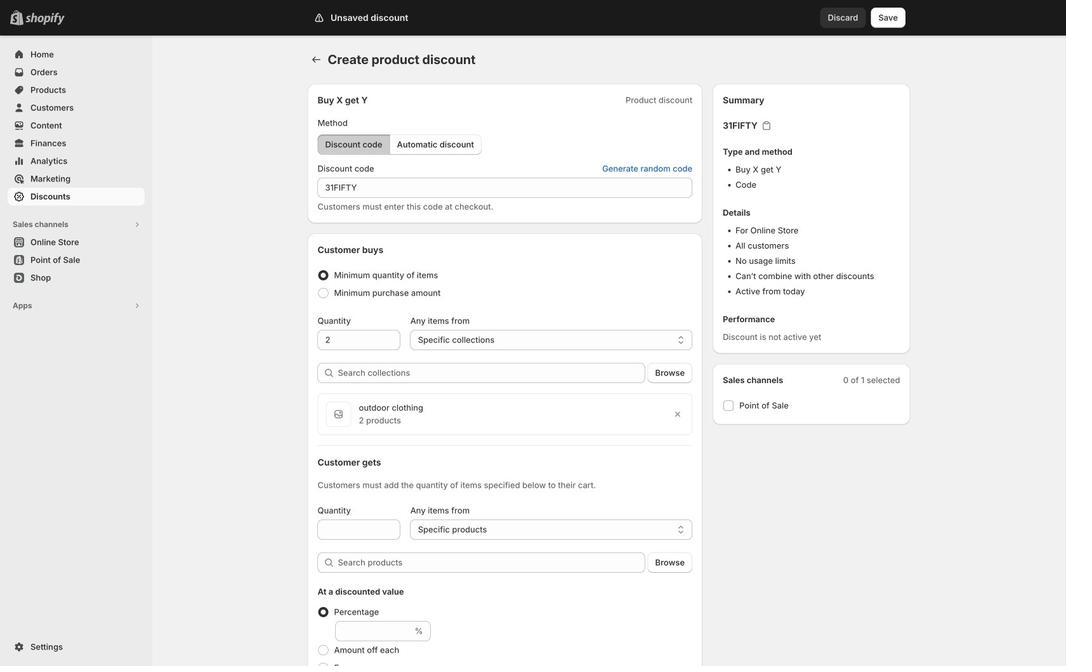 Task type: locate. For each thing, give the bounding box(es) containing it.
None text field
[[318, 178, 692, 198], [318, 330, 400, 350], [335, 621, 412, 642], [318, 178, 692, 198], [318, 330, 400, 350], [335, 621, 412, 642]]

Search products text field
[[338, 553, 645, 573]]

shopify image
[[25, 13, 65, 25]]

None text field
[[318, 520, 400, 540]]



Task type: describe. For each thing, give the bounding box(es) containing it.
Search collections text field
[[338, 363, 645, 383]]



Task type: vqa. For each thing, say whether or not it's contained in the screenshot.
Shopify image
yes



